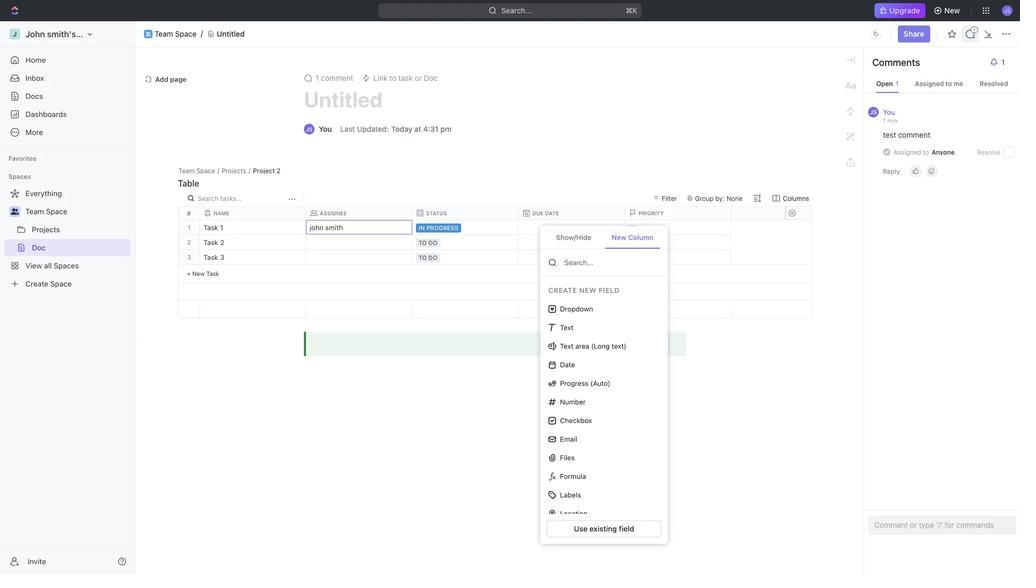 Task type: describe. For each thing, give the bounding box(es) containing it.
4:31
[[423, 125, 439, 133]]

text)
[[612, 342, 627, 350]]

1 vertical spatial untitled
[[304, 87, 383, 112]]

3 row group from the left
[[786, 220, 812, 283]]

status column header
[[413, 207, 521, 220]]

docs
[[26, 92, 43, 100]]

workspace
[[78, 29, 122, 39]]

dashboards link
[[4, 106, 131, 123]]

new for new task
[[193, 270, 205, 277]]

status button
[[413, 209, 519, 217]]

space inside team space / projects / project 2 table
[[197, 167, 215, 174]]

2 inside team space / projects / project 2 table
[[277, 167, 281, 174]]

assigned for assigned to anyone
[[894, 148, 922, 156]]

set priority element for 2
[[624, 236, 640, 251]]

1 vertical spatial js
[[871, 109, 878, 116]]

3 inside press space to select this row. row
[[220, 253, 225, 261]]

new for new
[[945, 6, 961, 15]]

1 comment
[[316, 74, 353, 82]]

progress
[[427, 225, 459, 232]]

create space
[[26, 279, 72, 288]]

number
[[560, 398, 586, 406]]

show/hide
[[557, 233, 592, 241]]

progress
[[560, 379, 589, 387]]

view all spaces link
[[4, 257, 129, 274]]

task 3
[[204, 253, 225, 261]]

row group containing 1 2 3
[[179, 220, 200, 283]]

priority button
[[625, 209, 732, 217]]

task
[[399, 74, 413, 82]]

docs link
[[4, 88, 131, 105]]

priority
[[639, 210, 664, 216]]

do for task 3
[[429, 254, 438, 261]]

text for text area (long text)
[[560, 342, 574, 350]]

task down the task 3
[[207, 270, 219, 277]]

1 inside 1 2 3
[[188, 224, 191, 231]]

assigned for assigned to me
[[916, 80, 945, 87]]

task for task 2
[[204, 238, 218, 246]]

add page
[[155, 75, 187, 83]]

to do cell for task 3
[[413, 250, 519, 264]]

2 for task 2
[[220, 238, 224, 246]]

j
[[13, 30, 17, 38]]

team space link for user group icon on the left of page
[[26, 203, 129, 220]]

press space to select this row. row containing 2
[[179, 235, 200, 250]]

to do cell for task 2
[[413, 235, 519, 249]]

#
[[187, 209, 191, 217]]

new for new column
[[612, 233, 627, 241]]

tasks...
[[220, 195, 242, 202]]

2 / from the left
[[249, 167, 251, 174]]

assigned to anyone
[[894, 148, 955, 156]]

team inside team space / projects / project 2 table
[[179, 167, 195, 174]]

assigned to me
[[916, 80, 964, 87]]

team for user group image
[[155, 30, 173, 38]]

use existing field button
[[547, 521, 662, 538]]

assignee
[[320, 210, 347, 216]]

min
[[888, 117, 898, 124]]

dropdown menu image inside grid
[[519, 300, 625, 318]]

doc inside doc link
[[32, 243, 46, 252]]

text for text
[[560, 324, 574, 332]]

none
[[727, 195, 743, 202]]

1 inside "dropdown button"
[[1002, 58, 1006, 66]]

press space to select this row. row containing task 1
[[200, 220, 732, 237]]

space down view all spaces link
[[50, 279, 72, 288]]

favorites button
[[4, 152, 41, 165]]

view all spaces
[[26, 261, 79, 270]]

columns button
[[765, 192, 813, 205]]

to do for task 2
[[419, 240, 438, 246]]

me
[[954, 80, 964, 87]]

at
[[415, 125, 422, 133]]

test comment
[[884, 131, 931, 139]]

favorites
[[9, 155, 37, 162]]

do for task 2
[[429, 240, 438, 246]]

team space for user group icon on the left of page
[[26, 207, 67, 216]]

js inside dropdown button
[[1005, 7, 1011, 13]]

team space / projects / project 2 table
[[178, 167, 281, 188]]

user group image
[[11, 208, 19, 215]]

smith
[[326, 224, 343, 232]]

more button
[[4, 124, 131, 141]]

name button
[[200, 209, 306, 217]]

updated:
[[357, 125, 389, 133]]

⌘k
[[626, 6, 638, 15]]

link
[[374, 74, 388, 82]]

sidebar navigation
[[0, 21, 138, 574]]

assignee column header
[[306, 207, 415, 220]]

due date column header
[[519, 207, 627, 220]]

comments
[[873, 56, 921, 68]]

name column header
[[200, 207, 308, 220]]

press space to select this row. row containing task 2
[[200, 235, 732, 251]]

filter
[[662, 195, 678, 202]]

page
[[170, 75, 187, 83]]

set priority element for 1
[[624, 221, 640, 237]]

email
[[560, 435, 578, 443]]

formula
[[560, 473, 586, 481]]

checkbox
[[560, 417, 592, 425]]

team for user group icon on the left of page
[[26, 207, 44, 216]]

resolve
[[978, 148, 1001, 156]]

doc link
[[32, 239, 129, 256]]

filter button
[[650, 192, 682, 205]]

2 for 1 2 3
[[187, 239, 191, 246]]

anyone
[[932, 148, 955, 156]]

new column
[[612, 233, 654, 241]]

dashboards
[[26, 110, 67, 119]]

0 vertical spatial spaces
[[9, 173, 31, 180]]

last
[[341, 125, 355, 133]]

show/hide button
[[549, 227, 600, 249]]

row group containing task 1
[[200, 220, 732, 300]]

john smith
[[310, 224, 343, 232]]

in progress
[[419, 225, 459, 232]]

create space link
[[4, 275, 129, 292]]

reply
[[884, 167, 901, 175]]

(long
[[592, 342, 610, 350]]

due
[[533, 210, 544, 216]]

progress (auto)
[[560, 379, 611, 387]]

use existing field
[[574, 525, 635, 533]]

add
[[155, 75, 168, 83]]

cell for task 2
[[519, 235, 625, 249]]

or
[[415, 74, 422, 82]]

text area (long text)
[[560, 342, 627, 350]]

to for anyone
[[924, 148, 930, 156]]

field
[[619, 525, 635, 533]]

priority column header
[[625, 207, 734, 220]]

1 button
[[986, 54, 1013, 71]]

use
[[574, 525, 588, 533]]



Task type: vqa. For each thing, say whether or not it's contained in the screenshot.
5
no



Task type: locate. For each thing, give the bounding box(es) containing it.
js button
[[1000, 2, 1017, 19]]

task 2
[[204, 238, 224, 246]]

task up task 2
[[204, 224, 218, 232]]

files
[[560, 454, 575, 462]]

0 horizontal spatial team space
[[26, 207, 67, 216]]

2
[[277, 167, 281, 174], [220, 238, 224, 246], [187, 239, 191, 246]]

open
[[877, 80, 894, 87]]

0 horizontal spatial you
[[319, 125, 332, 133]]

new inside grid
[[193, 270, 205, 277]]

0 horizontal spatial dropdown menu image
[[519, 300, 625, 318]]

home link
[[4, 52, 131, 69]]

1 horizontal spatial team space
[[155, 30, 197, 38]]

grid
[[179, 207, 814, 318]]

1 horizontal spatial /
[[249, 167, 251, 174]]

open 1
[[877, 80, 899, 87]]

team space
[[155, 30, 197, 38], [26, 207, 67, 216]]

2 vertical spatial new
[[193, 270, 205, 277]]

all
[[44, 261, 52, 270]]

0 horizontal spatial projects
[[32, 225, 60, 234]]

text
[[560, 324, 574, 332], [560, 342, 574, 350]]

projects link
[[32, 221, 129, 238]]

1 inside press space to select this row. row
[[220, 224, 223, 232]]

1 vertical spatial you
[[319, 125, 332, 133]]

cell for task 1
[[519, 220, 625, 234]]

row group
[[179, 220, 200, 283], [200, 220, 732, 300], [786, 220, 812, 283]]

1 vertical spatial to do cell
[[413, 250, 519, 264]]

space right user group image
[[175, 30, 197, 38]]

dropdown menu image up area
[[519, 300, 625, 318]]

1 horizontal spatial doc
[[424, 74, 438, 82]]

inbox
[[26, 74, 44, 82]]

1 vertical spatial team
[[179, 167, 195, 174]]

invite
[[28, 557, 46, 566]]

task down task 1
[[204, 238, 218, 246]]

1 vertical spatial text
[[560, 342, 574, 350]]

1 horizontal spatial spaces
[[54, 261, 79, 270]]

3 set priority image from the top
[[624, 250, 640, 266]]

projects
[[222, 167, 246, 174], [32, 225, 60, 234]]

set priority image up search field
[[624, 236, 640, 251]]

team space right user group image
[[155, 30, 197, 38]]

2 left task 2
[[187, 239, 191, 246]]

text left area
[[560, 342, 574, 350]]

doc right or
[[424, 74, 438, 82]]

js
[[1005, 7, 1011, 13], [871, 109, 878, 116], [306, 126, 313, 132]]

you for you 1 min
[[884, 108, 896, 116]]

new left column at the top right of the page
[[612, 233, 627, 241]]

to do for task 3
[[419, 254, 438, 261]]

team right user group image
[[155, 30, 173, 38]]

text down the 'dropdown'
[[560, 324, 574, 332]]

tab list containing show/hide
[[541, 226, 668, 249]]

search
[[198, 195, 219, 202]]

projects inside sidebar navigation
[[32, 225, 60, 234]]

(auto)
[[591, 379, 611, 387]]

by:
[[716, 195, 725, 202]]

1 set priority image from the top
[[624, 221, 640, 237]]

0 vertical spatial dropdown menu image
[[868, 26, 885, 43]]

Search tasks... text field
[[198, 191, 286, 206]]

new task
[[193, 270, 219, 277]]

user group image
[[146, 32, 151, 36]]

comment up assigned to anyone
[[899, 131, 931, 139]]

js left last
[[306, 126, 313, 132]]

1 text from the top
[[560, 324, 574, 332]]

0 horizontal spatial team
[[26, 207, 44, 216]]

set priority image
[[624, 221, 640, 237], [624, 236, 640, 251], [624, 250, 640, 266]]

2 text from the top
[[560, 342, 574, 350]]

1 horizontal spatial you
[[884, 108, 896, 116]]

team
[[155, 30, 173, 38], [179, 167, 195, 174], [26, 207, 44, 216]]

0 vertical spatial to do cell
[[413, 235, 519, 249]]

john smith's workspace
[[26, 29, 122, 39]]

last updated: today at 4:31 pm
[[341, 125, 452, 133]]

dropdown menu image down upgrade link at the right
[[868, 26, 885, 43]]

0 vertical spatial projects
[[222, 167, 246, 174]]

0 vertical spatial do
[[429, 240, 438, 246]]

0 horizontal spatial doc
[[32, 243, 46, 252]]

3 left the task 3
[[187, 254, 191, 261]]

you for you
[[319, 125, 332, 133]]

team right user group icon on the left of page
[[26, 207, 44, 216]]

set priority image down the new column 'button' at the top of the page
[[624, 250, 640, 266]]

space down everything link
[[46, 207, 67, 216]]

press space to select this row. row
[[179, 220, 200, 235], [200, 220, 732, 237], [786, 220, 812, 235], [179, 235, 200, 250], [200, 235, 732, 251], [786, 235, 812, 250], [179, 250, 200, 265], [200, 250, 732, 266], [786, 250, 812, 265], [200, 300, 732, 318], [786, 300, 812, 318]]

0 vertical spatial doc
[[424, 74, 438, 82]]

assigned left me
[[916, 80, 945, 87]]

due date button
[[519, 210, 625, 217]]

1 vertical spatial team space
[[26, 207, 67, 216]]

1 horizontal spatial projects
[[222, 167, 246, 174]]

0 horizontal spatial comment
[[321, 74, 353, 82]]

area
[[576, 342, 590, 350]]

you 1 min
[[884, 108, 898, 124]]

0 vertical spatial team space
[[155, 30, 197, 38]]

set priority element for 3
[[624, 250, 640, 266]]

1 horizontal spatial js
[[871, 109, 878, 116]]

1 vertical spatial doc
[[32, 243, 46, 252]]

row inside grid
[[200, 207, 734, 220]]

resolved
[[980, 80, 1009, 87]]

0 vertical spatial text
[[560, 324, 574, 332]]

space up table
[[197, 167, 215, 174]]

search tasks...
[[198, 195, 242, 202]]

1 inside open 1
[[896, 80, 899, 87]]

0 horizontal spatial spaces
[[9, 173, 31, 180]]

1 vertical spatial to do
[[419, 254, 438, 261]]

/ up search tasks... on the left of the page
[[218, 167, 220, 174]]

row
[[200, 207, 734, 220]]

grid containing task 1
[[179, 207, 814, 318]]

1 vertical spatial new
[[612, 233, 627, 241]]

today
[[392, 125, 413, 133]]

set priority element down the new column 'button' at the top of the page
[[624, 250, 640, 266]]

set priority image for 2
[[624, 236, 640, 251]]

set priority image for 1
[[624, 221, 640, 237]]

in progress cell
[[413, 220, 519, 234]]

js left you 1 min
[[871, 109, 878, 116]]

spaces up create space link
[[54, 261, 79, 270]]

team up table
[[179, 167, 195, 174]]

name
[[214, 210, 230, 216]]

2 set priority image from the top
[[624, 236, 640, 251]]

to for me
[[946, 80, 953, 87]]

dropdown menu image
[[868, 26, 885, 43], [519, 300, 625, 318]]

status
[[426, 210, 447, 216]]

2 vertical spatial js
[[306, 126, 313, 132]]

team space inside sidebar navigation
[[26, 207, 67, 216]]

1 horizontal spatial dropdown menu image
[[868, 26, 885, 43]]

table
[[178, 178, 199, 188]]

2 horizontal spatial team
[[179, 167, 195, 174]]

2 set priority element from the top
[[624, 236, 640, 251]]

new inside 'button'
[[612, 233, 627, 241]]

1 do from the top
[[429, 240, 438, 246]]

3 set priority element from the top
[[624, 250, 640, 266]]

you left last
[[319, 125, 332, 133]]

press space to select this row. row containing 1
[[179, 220, 200, 235]]

new inside button
[[945, 6, 961, 15]]

tree
[[4, 185, 131, 292]]

0 vertical spatial assigned
[[916, 80, 945, 87]]

0 vertical spatial new
[[945, 6, 961, 15]]

search...
[[502, 6, 532, 15]]

task 1
[[204, 224, 223, 232]]

Search field
[[564, 258, 660, 267]]

set priority element
[[624, 221, 640, 237], [624, 236, 640, 251], [624, 250, 640, 266]]

upgrade
[[890, 6, 921, 15]]

2 horizontal spatial new
[[945, 6, 961, 15]]

comment for 1 comment
[[321, 74, 353, 82]]

1 vertical spatial do
[[429, 254, 438, 261]]

0 horizontal spatial /
[[218, 167, 220, 174]]

3
[[220, 253, 225, 261], [187, 254, 191, 261]]

new down the task 3
[[193, 270, 205, 277]]

2 to do cell from the top
[[413, 250, 519, 264]]

2 inside 1 2 3
[[187, 239, 191, 246]]

0 vertical spatial team
[[155, 30, 173, 38]]

new right "upgrade"
[[945, 6, 961, 15]]

to inside link to task or doc dropdown button
[[390, 74, 397, 82]]

/
[[218, 167, 220, 174], [249, 167, 251, 174]]

2 vertical spatial team
[[26, 207, 44, 216]]

inbox link
[[4, 70, 131, 87]]

existing
[[590, 525, 617, 533]]

you inside you 1 min
[[884, 108, 896, 116]]

0 horizontal spatial js
[[306, 126, 313, 132]]

1 horizontal spatial comment
[[899, 131, 931, 139]]

1 horizontal spatial 2
[[220, 238, 224, 246]]

anyone button
[[930, 148, 955, 156]]

projects inside team space / projects / project 2 table
[[222, 167, 246, 174]]

1 vertical spatial spaces
[[54, 261, 79, 270]]

cell
[[519, 220, 625, 234], [306, 235, 413, 249], [519, 235, 625, 249], [306, 250, 413, 264], [519, 250, 625, 264]]

dropdown
[[560, 305, 594, 313]]

john smith's workspace, , element
[[10, 29, 20, 39]]

everything link
[[4, 185, 129, 202]]

home
[[26, 56, 46, 64]]

1 inside you 1 min
[[884, 117, 886, 124]]

row containing name
[[200, 207, 734, 220]]

0 vertical spatial team space link
[[155, 30, 197, 38]]

date
[[546, 210, 559, 216]]

you
[[884, 108, 896, 116], [319, 125, 332, 133]]

task down task 2
[[204, 253, 218, 261]]

1 / from the left
[[218, 167, 220, 174]]

team space link up the projects link
[[26, 203, 129, 220]]

1 horizontal spatial new
[[612, 233, 627, 241]]

2 horizontal spatial 2
[[277, 167, 281, 174]]

set priority element down priority
[[624, 221, 640, 237]]

spaces down the favorites
[[9, 173, 31, 180]]

1 vertical spatial team space link
[[26, 203, 129, 220]]

do
[[429, 240, 438, 246], [429, 254, 438, 261]]

0 vertical spatial comment
[[321, 74, 353, 82]]

assigned down "test comment"
[[894, 148, 922, 156]]

1 vertical spatial dropdown menu image
[[519, 300, 625, 318]]

press space to select this row. row containing 3
[[179, 250, 200, 265]]

1 horizontal spatial untitled
[[304, 87, 383, 112]]

projects up the tasks...
[[222, 167, 246, 174]]

team space link right user group image
[[155, 30, 197, 38]]

press space to select this row. row containing task 3
[[200, 250, 732, 266]]

labels
[[560, 491, 581, 499]]

new button
[[930, 2, 967, 19]]

in
[[419, 225, 425, 232]]

3 down task 2
[[220, 253, 225, 261]]

date
[[560, 361, 576, 369]]

project
[[253, 167, 275, 174]]

column
[[629, 233, 654, 241]]

set priority element up search field
[[624, 236, 640, 251]]

0 vertical spatial to do
[[419, 240, 438, 246]]

task for task 3
[[204, 253, 218, 261]]

comment for test comment
[[899, 131, 931, 139]]

2 to do from the top
[[419, 254, 438, 261]]

to for task
[[390, 74, 397, 82]]

0 horizontal spatial untitled
[[217, 30, 245, 38]]

columns
[[783, 195, 810, 202]]

tree inside sidebar navigation
[[4, 185, 131, 292]]

1 to do cell from the top
[[413, 235, 519, 249]]

task for task 1
[[204, 224, 218, 232]]

new column button
[[606, 227, 660, 249]]

1 horizontal spatial 3
[[220, 253, 225, 261]]

john
[[310, 224, 324, 232]]

doc inside link to task or doc dropdown button
[[424, 74, 438, 82]]

1 vertical spatial projects
[[32, 225, 60, 234]]

0 vertical spatial js
[[1005, 7, 1011, 13]]

team space for user group image
[[155, 30, 197, 38]]

set priority image for 3
[[624, 250, 640, 266]]

tree containing everything
[[4, 185, 131, 292]]

space
[[175, 30, 197, 38], [197, 167, 215, 174], [46, 207, 67, 216], [50, 279, 72, 288]]

1 vertical spatial comment
[[899, 131, 931, 139]]

spaces inside tree
[[54, 261, 79, 270]]

pm
[[441, 125, 452, 133]]

upgrade link
[[875, 3, 926, 18]]

0 horizontal spatial 3
[[187, 254, 191, 261]]

assignee button
[[306, 209, 413, 217]]

0 horizontal spatial team space link
[[26, 203, 129, 220]]

smith's
[[47, 29, 76, 39]]

you up min
[[884, 108, 896, 116]]

untitled
[[217, 30, 245, 38], [304, 87, 383, 112]]

set priority image down priority
[[624, 221, 640, 237]]

1 vertical spatial assigned
[[894, 148, 922, 156]]

view
[[26, 261, 42, 270]]

team space link for user group image
[[155, 30, 197, 38]]

cell for task 3
[[519, 250, 625, 264]]

0 horizontal spatial new
[[193, 270, 205, 277]]

0 vertical spatial untitled
[[217, 30, 245, 38]]

doc up view
[[32, 243, 46, 252]]

1 horizontal spatial team
[[155, 30, 173, 38]]

1 horizontal spatial team space link
[[155, 30, 197, 38]]

comment left link
[[321, 74, 353, 82]]

task
[[204, 224, 218, 232], [204, 238, 218, 246], [204, 253, 218, 261], [207, 270, 219, 277]]

to do cell
[[413, 235, 519, 249], [413, 250, 519, 264]]

0 horizontal spatial 2
[[187, 239, 191, 246]]

location
[[560, 510, 588, 518]]

tab list
[[541, 226, 668, 249]]

1 row group from the left
[[179, 220, 200, 283]]

team space down everything
[[26, 207, 67, 216]]

0 vertical spatial you
[[884, 108, 896, 116]]

team inside sidebar navigation
[[26, 207, 44, 216]]

/ left project
[[249, 167, 251, 174]]

1
[[974, 27, 976, 32], [1002, 58, 1006, 66], [316, 74, 319, 82], [896, 80, 899, 87], [884, 117, 886, 124], [220, 224, 223, 232], [188, 224, 191, 231]]

2 inside press space to select this row. row
[[220, 238, 224, 246]]

js up '1' "dropdown button"
[[1005, 7, 1011, 13]]

1 set priority element from the top
[[624, 221, 640, 237]]

2 up the task 3
[[220, 238, 224, 246]]

2 right project
[[277, 167, 281, 174]]

1 to do from the top
[[419, 240, 438, 246]]

john smith cell
[[306, 220, 413, 234]]

2 horizontal spatial js
[[1005, 7, 1011, 13]]

everything
[[26, 189, 62, 198]]

projects up all
[[32, 225, 60, 234]]

2 row group from the left
[[200, 220, 732, 300]]

2 do from the top
[[429, 254, 438, 261]]



